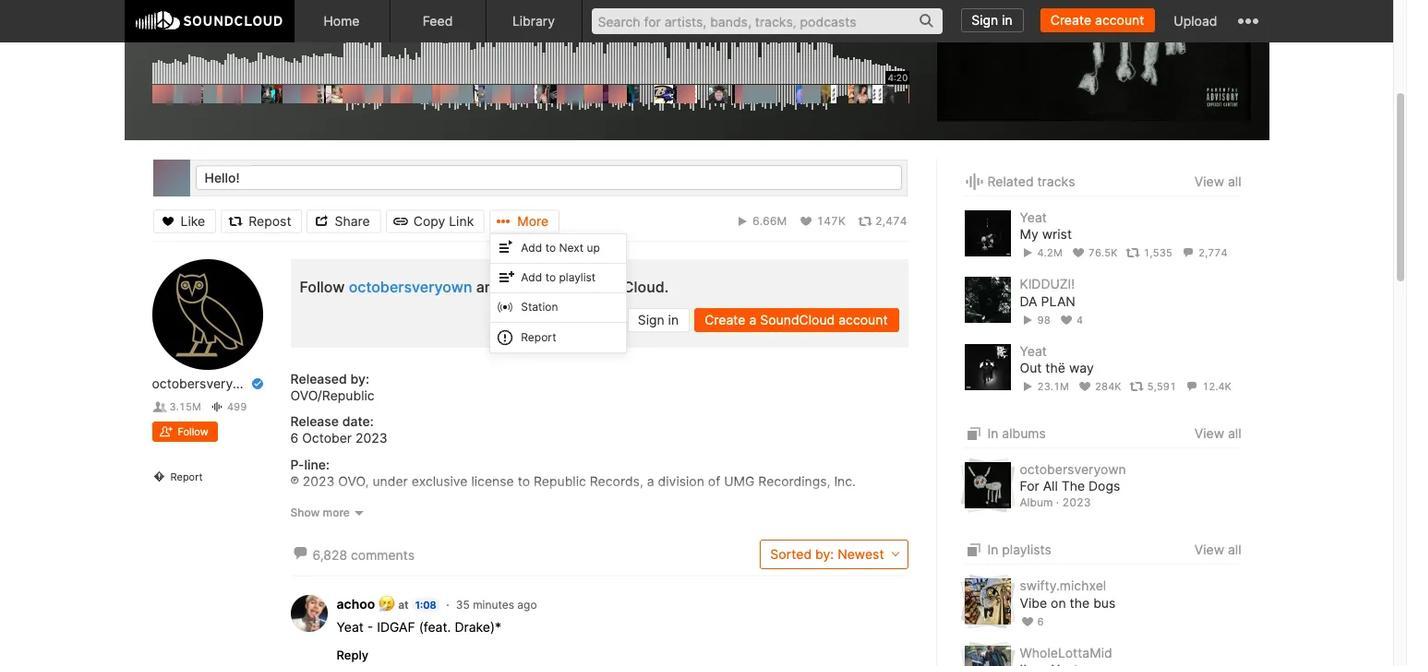Task type: vqa. For each thing, say whether or not it's contained in the screenshot.
rightmost New
no



Task type: describe. For each thing, give the bounding box(es) containing it.
released by: ovo/republic
[[290, 371, 375, 404]]

℗
[[290, 474, 299, 489]]

147k
[[817, 214, 846, 228]]

report inside button
[[521, 330, 556, 344]]

achoo 🤧's avatar element
[[290, 595, 327, 632]]

soundcloud
[[760, 312, 835, 328]]

in playlists
[[988, 542, 1052, 558]]

show more link
[[290, 506, 908, 521]]

yeat link for my
[[1020, 210, 1047, 225]]

bus
[[1094, 595, 1116, 611]]

4.2m
[[1038, 247, 1063, 260]]

wrist
[[1042, 226, 1072, 242]]

octobersveryown for octobersveryown for all the dogs album · 2023
[[1020, 462, 1126, 478]]

plan
[[1041, 293, 1076, 309]]

create a soundcloud account button
[[695, 308, 899, 332]]

6,828
[[313, 548, 347, 563]]

499 link
[[209, 401, 247, 414]]

more button
[[490, 209, 560, 233]]

playlists
[[1002, 542, 1052, 558]]

division
[[658, 474, 705, 489]]

create account
[[1051, 12, 1145, 28]]

yeat out thë way
[[1020, 343, 1094, 376]]

sign in button for create account
[[962, 8, 1024, 32]]

report button
[[491, 323, 626, 352]]

tracks
[[1038, 174, 1075, 189]]

next
[[559, 241, 584, 255]]

add to playlist
[[521, 271, 596, 284]]

repost button
[[221, 209, 302, 233]]

show
[[290, 506, 320, 520]]

yeat link for out
[[1020, 343, 1047, 359]]

release date: 6 october 2023
[[290, 414, 388, 446]]

Write a comment text field
[[195, 165, 902, 190]]

create for create account
[[1051, 12, 1092, 28]]

1:08
[[415, 599, 436, 612]]

2 view all from the top
[[1195, 426, 1242, 441]]

ago
[[517, 598, 537, 612]]

create a soundcloud account
[[705, 312, 888, 328]]

76.5k link
[[1071, 247, 1118, 260]]

add to next up button
[[491, 234, 626, 264]]

da
[[1020, 293, 1038, 309]]

6.66m
[[753, 214, 787, 228]]

to for next
[[545, 241, 556, 255]]

add to next up
[[521, 241, 600, 255]]

feed link
[[390, 0, 486, 42]]

achoo 🤧 at 1:08 · 35 minutes ago
[[337, 596, 537, 612]]

and
[[476, 278, 503, 296]]

swifty.michxel vibe on the bus 6
[[1020, 578, 1116, 629]]

·
[[446, 598, 449, 612]]

repost
[[249, 213, 291, 229]]

ovo,
[[338, 474, 369, 489]]

station button
[[491, 293, 626, 323]]

soundcloud.
[[578, 278, 669, 296]]

under
[[373, 474, 408, 489]]

da plan element
[[965, 277, 1011, 324]]

a inside button
[[749, 312, 757, 328]]

drake)*
[[455, 619, 502, 635]]

kidduzi! da plan
[[1020, 276, 1076, 309]]

comment image
[[290, 545, 310, 564]]

6,828 comments
[[313, 548, 415, 563]]

october
[[302, 431, 352, 446]]

vibe on the bus element
[[965, 579, 1011, 626]]

2 vertical spatial octobersveryown link
[[1020, 462, 1126, 478]]

playlist
[[559, 271, 596, 284]]

sorted by: newest
[[771, 546, 884, 562]]

view all for vibe on the bus
[[1195, 542, 1242, 558]]

the
[[1062, 479, 1085, 494]]

(feat.
[[419, 619, 451, 635]]

track stats element for yeat out thë way
[[1020, 377, 1242, 397]]

out
[[1020, 360, 1042, 376]]

the
[[1070, 595, 1090, 611]]

3.15m link
[[152, 401, 201, 414]]

like
[[181, 213, 205, 229]]

5,591
[[1148, 381, 1177, 394]]

account inside button
[[839, 312, 888, 328]]

yeat for out thë way
[[1020, 343, 1047, 359]]

out thë way element
[[965, 344, 1011, 390]]

republic
[[534, 474, 586, 489]]

2 vertical spatial yeat
[[337, 619, 364, 635]]

recordings,
[[759, 474, 831, 489]]

at
[[398, 598, 409, 612]]

sign in for create a soundcloud account
[[638, 312, 679, 328]]

share
[[335, 213, 370, 229]]

track stats element for yeat my wrist
[[1020, 243, 1242, 264]]

1,535 link
[[1126, 247, 1173, 260]]

in for create a soundcloud account
[[668, 312, 679, 328]]

account inside 'button'
[[1095, 12, 1145, 28]]

for
[[1020, 479, 1040, 494]]

in for in playlists
[[988, 542, 999, 558]]

share button
[[307, 209, 381, 233]]

way
[[1069, 360, 1094, 376]]

🤧
[[378, 596, 395, 612]]

yeat for my wrist
[[1020, 210, 1047, 225]]

minutes
[[473, 598, 514, 612]]

my
[[1020, 226, 1039, 242]]

kidduzi! link
[[1020, 276, 1075, 292]]

sign for create a soundcloud account
[[638, 312, 665, 328]]

in albums
[[988, 426, 1046, 442]]

view all for my wrist
[[1195, 174, 1242, 189]]

4 link
[[1059, 314, 1083, 327]]

1,535
[[1144, 247, 1173, 260]]

2,474 link
[[858, 214, 907, 229]]

records,
[[590, 474, 644, 489]]

swifty.michxel
[[1020, 578, 1107, 594]]

dogs
[[1089, 479, 1121, 494]]

da plan link
[[1020, 293, 1076, 310]]

show more
[[290, 506, 350, 520]]

all
[[1043, 479, 1058, 494]]

1:08 link
[[412, 598, 440, 613]]

like button
[[153, 209, 216, 233]]

upload link
[[1165, 0, 1227, 42]]

track stats element containing 6.66m
[[560, 209, 907, 233]]

related tracks
[[988, 174, 1075, 189]]

for all the dogs link
[[1020, 479, 1121, 495]]

report link
[[152, 470, 263, 491]]

others
[[507, 278, 552, 296]]



Task type: locate. For each thing, give the bounding box(es) containing it.
1 vertical spatial in
[[988, 542, 999, 558]]

follow octobersveryown and others on soundcloud.
[[300, 278, 669, 296]]

account
[[1095, 12, 1145, 28], [839, 312, 888, 328]]

0 vertical spatial octobersveryown link
[[349, 278, 472, 296]]

released
[[290, 371, 347, 387]]

0 vertical spatial report
[[521, 330, 556, 344]]

0 vertical spatial account
[[1095, 12, 1145, 28]]

0 vertical spatial in
[[988, 426, 999, 442]]

add to playlist button
[[491, 264, 626, 293]]

0 vertical spatial octobersveryown
[[349, 278, 472, 296]]

Search search field
[[592, 8, 943, 34]]

1 view all from the top
[[1195, 174, 1242, 189]]

on up station
[[556, 278, 574, 296]]

create account button
[[1041, 8, 1156, 32]]

octobersveryown up 3.15m at bottom
[[152, 376, 258, 392]]

0 vertical spatial yeat link
[[1020, 210, 1047, 225]]

0 horizontal spatial octobersveryown
[[152, 376, 258, 392]]

set image for in albums
[[965, 423, 984, 445]]

76.5k
[[1089, 247, 1118, 260]]

p-line: ℗ 2023 ovo, under exclusive license to republic records, a division of umg recordings, inc.
[[290, 457, 856, 489]]

my wrist element
[[965, 211, 1011, 257]]

1 add from the top
[[521, 241, 542, 255]]

yeat my wrist
[[1020, 210, 1072, 242]]

set image
[[965, 423, 984, 445], [965, 540, 984, 562]]

3 all from the top
[[1228, 542, 1242, 558]]

umg
[[724, 474, 755, 489]]

by: for released
[[350, 371, 369, 387]]

3 view from the top
[[1195, 542, 1225, 558]]

create inside create a soundcloud account button
[[705, 312, 746, 328]]

track stats element for kidduzi! da plan
[[1020, 310, 1242, 330]]

0 horizontal spatial follow
[[178, 426, 208, 439]]

ovo/republic
[[290, 388, 375, 404]]

a left division
[[647, 474, 654, 489]]

0 horizontal spatial create
[[705, 312, 746, 328]]

a inside p-line: ℗ 2023 ovo, under exclusive license to republic records, a division of umg recordings, inc.
[[647, 474, 654, 489]]

set image left in albums
[[965, 423, 984, 445]]

-
[[367, 619, 373, 635]]

octobersveryown up the at bottom
[[1020, 462, 1126, 478]]

0 horizontal spatial 6
[[290, 431, 299, 446]]

copy link
[[413, 213, 474, 229]]

set image left in playlists
[[965, 540, 984, 562]]

2 horizontal spatial 2023
[[1062, 495, 1091, 509]]

1 all from the top
[[1228, 174, 1242, 189]]

0 vertical spatial create
[[1051, 12, 1092, 28]]

0 horizontal spatial report
[[170, 471, 203, 484]]

1 horizontal spatial octobersveryown
[[349, 278, 472, 296]]

sign in button
[[962, 8, 1024, 32], [628, 308, 690, 332]]

0 vertical spatial yeat
[[1020, 210, 1047, 225]]

1 horizontal spatial sign in button
[[962, 8, 1024, 32]]

0 vertical spatial all
[[1228, 174, 1242, 189]]

add for add to next up
[[521, 241, 542, 255]]

swifty.michxel link
[[1020, 578, 1107, 594]]

up
[[587, 241, 600, 255]]

yeat up out
[[1020, 343, 1047, 359]]

create for create a soundcloud account
[[705, 312, 746, 328]]

by: inside released by: ovo/republic
[[350, 371, 369, 387]]

0 horizontal spatial account
[[839, 312, 888, 328]]

0 vertical spatial add
[[521, 241, 542, 255]]

1 vertical spatial add
[[521, 271, 542, 284]]

1 vertical spatial sign in
[[638, 312, 679, 328]]

by: up ovo/republic
[[350, 371, 369, 387]]

thë
[[1046, 360, 1066, 376]]

6 inside release date: 6 october 2023
[[290, 431, 299, 446]]

yeat up my
[[1020, 210, 1047, 225]]

upload
[[1174, 13, 1218, 29]]

on inside swifty.michxel vibe on the bus 6
[[1051, 595, 1066, 611]]

track stats element containing 4.2m
[[1020, 243, 1242, 264]]

follow down 3.15m at bottom
[[178, 426, 208, 439]]

report down station
[[521, 330, 556, 344]]

0 vertical spatial in
[[1002, 12, 1013, 28]]

0 vertical spatial sign in button
[[962, 8, 1024, 32]]

all for my wrist
[[1228, 174, 1242, 189]]

0 horizontal spatial a
[[647, 474, 654, 489]]

track stats element
[[560, 209, 907, 233], [1020, 243, 1242, 264], [1020, 310, 1242, 330], [1020, 377, 1242, 397]]

in left 'create account'
[[1002, 12, 1013, 28]]

1 vertical spatial by:
[[816, 546, 834, 562]]

create inside 'button'
[[1051, 12, 1092, 28]]

add down "more"
[[521, 241, 542, 255]]

more
[[323, 506, 350, 520]]

yeat inside yeat my wrist
[[1020, 210, 1047, 225]]

0 vertical spatial set image
[[965, 423, 984, 445]]

view for vibe on the bus
[[1195, 542, 1225, 558]]

to inside p-line: ℗ 2023 ovo, under exclusive license to republic records, a division of umg recordings, inc.
[[518, 474, 530, 489]]

1 vertical spatial view
[[1195, 426, 1225, 441]]

to left playlist
[[545, 271, 556, 284]]

2 horizontal spatial octobersveryown
[[1020, 462, 1126, 478]]

1 horizontal spatial sign in
[[972, 12, 1013, 28]]

2 vertical spatial view
[[1195, 542, 1225, 558]]

octobersveryown for all the dogs album · 2023
[[1020, 462, 1126, 509]]

1 horizontal spatial in
[[1002, 12, 1013, 28]]

0 vertical spatial view
[[1195, 174, 1225, 189]]

2023 inside release date: 6 october 2023
[[356, 431, 388, 446]]

follow down 'share' popup button
[[300, 278, 345, 296]]

2 yeat link from the top
[[1020, 343, 1047, 359]]

1 horizontal spatial sign
[[972, 12, 999, 28]]

to inside add to playlist button
[[545, 271, 556, 284]]

1 vertical spatial report
[[170, 471, 203, 484]]

octobersveryown for octobersveryown
[[152, 376, 258, 392]]

1 in from the top
[[988, 426, 999, 442]]

1 horizontal spatial 2023
[[356, 431, 388, 446]]

sign
[[972, 12, 999, 28], [638, 312, 665, 328]]

1 horizontal spatial a
[[749, 312, 757, 328]]

octobersveryown link
[[349, 278, 472, 296], [152, 376, 258, 393], [1020, 462, 1126, 478]]

line:
[[304, 457, 330, 472]]

1 horizontal spatial octobersveryown link
[[349, 278, 472, 296]]

follow for follow
[[178, 426, 208, 439]]

2 view from the top
[[1195, 426, 1225, 441]]

0 horizontal spatial sign
[[638, 312, 665, 328]]

link
[[449, 213, 474, 229]]

octobersveryown
[[349, 278, 472, 296], [152, 376, 258, 392], [1020, 462, 1126, 478]]

6 inside swifty.michxel vibe on the bus 6
[[1038, 616, 1044, 629]]

vibe on the bus link
[[1020, 595, 1116, 612]]

kidduzi!
[[1020, 276, 1075, 292]]

yeat left the - at the bottom left of page
[[337, 619, 364, 635]]

on
[[556, 278, 574, 296], [1051, 595, 1066, 611]]

2 vertical spatial 2023
[[1062, 495, 1091, 509]]

follow for follow octobersveryown and others on soundcloud.
[[300, 278, 345, 296]]

copy
[[413, 213, 445, 229]]

1 vertical spatial octobersveryown
[[152, 376, 258, 392]]

more
[[517, 213, 549, 229]]

achoo 🤧 link
[[337, 596, 395, 612]]

0 vertical spatial a
[[749, 312, 757, 328]]

1 vertical spatial sign
[[638, 312, 665, 328]]

1 horizontal spatial on
[[1051, 595, 1066, 611]]

0 vertical spatial to
[[545, 241, 556, 255]]

my wrist link
[[1020, 226, 1072, 243]]

1 vertical spatial follow
[[178, 426, 208, 439]]

to right license
[[518, 474, 530, 489]]

0 vertical spatial 6
[[290, 431, 299, 446]]

in left playlists
[[988, 542, 999, 558]]

account left upload
[[1095, 12, 1145, 28]]

in down soundcloud.
[[668, 312, 679, 328]]

2023 down date:
[[356, 431, 388, 446]]

6 up p-
[[290, 431, 299, 446]]

add for add to playlist
[[521, 271, 542, 284]]

inc.
[[834, 474, 856, 489]]

account right soundcloud
[[839, 312, 888, 328]]

2023 inside p-line: ℗ 2023 ovo, under exclusive license to republic records, a division of umg recordings, inc.
[[303, 474, 335, 489]]

2 in from the top
[[988, 542, 999, 558]]

view
[[1195, 174, 1225, 189], [1195, 426, 1225, 441], [1195, 542, 1225, 558]]

yeat inside yeat out thë way
[[1020, 343, 1047, 359]]

2 set image from the top
[[965, 540, 984, 562]]

octobersveryown link down copy
[[349, 278, 472, 296]]

add inside button
[[521, 241, 542, 255]]

newest
[[838, 546, 884, 562]]

1 vertical spatial in
[[668, 312, 679, 328]]

1 vertical spatial on
[[1051, 595, 1066, 611]]

None search field
[[582, 0, 952, 42]]

1 vertical spatial all
[[1228, 426, 1242, 441]]

feed
[[423, 13, 453, 29]]

library
[[512, 13, 555, 29]]

1 view from the top
[[1195, 174, 1225, 189]]

exclusive
[[412, 474, 468, 489]]

octobersveryown link up 3.15m at bottom
[[152, 376, 258, 393]]

2023
[[356, 431, 388, 446], [303, 474, 335, 489], [1062, 495, 1091, 509]]

track stats element containing 23.1m
[[1020, 377, 1242, 397]]

2023 inside octobersveryown for all the dogs album · 2023
[[1062, 495, 1091, 509]]

1 horizontal spatial follow
[[300, 278, 345, 296]]

by: right sorted
[[816, 546, 834, 562]]

release
[[290, 414, 339, 430]]

wholelottamid
[[1020, 645, 1113, 661]]

in left albums
[[988, 426, 999, 442]]

2 vertical spatial to
[[518, 474, 530, 489]]

1 vertical spatial 2023
[[303, 474, 335, 489]]

1 set image from the top
[[965, 423, 984, 445]]

to inside add to next up button
[[545, 241, 556, 255]]

4
[[1077, 314, 1083, 327]]

by: for sorted
[[816, 546, 834, 562]]

idgaf
[[377, 619, 415, 635]]

to left next
[[545, 241, 556, 255]]

1 horizontal spatial account
[[1095, 12, 1145, 28]]

1 horizontal spatial by:
[[816, 546, 834, 562]]

5,591 link
[[1130, 381, 1177, 394]]

to
[[545, 241, 556, 255], [545, 271, 556, 284], [518, 474, 530, 489]]

0 horizontal spatial 2023
[[303, 474, 335, 489]]

on down swifty.michxel link
[[1051, 595, 1066, 611]]

2 horizontal spatial octobersveryown link
[[1020, 462, 1126, 478]]

1 horizontal spatial 6
[[1038, 616, 1044, 629]]

2 add from the top
[[521, 271, 542, 284]]

6 down vibe
[[1038, 616, 1044, 629]]

2 all from the top
[[1228, 426, 1242, 441]]

0 vertical spatial by:
[[350, 371, 369, 387]]

0 vertical spatial 2023
[[356, 431, 388, 446]]

albums
[[1002, 426, 1046, 442]]

yeat link
[[1020, 210, 1047, 225], [1020, 343, 1047, 359]]

octobersveryown link up the at bottom
[[1020, 462, 1126, 478]]

2 vertical spatial view all
[[1195, 542, 1242, 558]]

0 horizontal spatial sign in button
[[628, 308, 690, 332]]

1 vertical spatial to
[[545, 271, 556, 284]]

to for playlist
[[545, 271, 556, 284]]

iloveyeat element
[[965, 646, 1011, 667]]

wholelottamid link
[[1020, 645, 1113, 661]]

library link
[[486, 0, 582, 42]]

0 vertical spatial on
[[556, 278, 574, 296]]

for all the dogs element
[[965, 463, 1011, 509]]

in
[[1002, 12, 1013, 28], [668, 312, 679, 328]]

2,774
[[1199, 247, 1228, 260]]

1 horizontal spatial report
[[521, 330, 556, 344]]

0 horizontal spatial in
[[668, 312, 679, 328]]

1 vertical spatial set image
[[965, 540, 984, 562]]

2023 down the at bottom
[[1062, 495, 1091, 509]]

1 yeat link from the top
[[1020, 210, 1047, 225]]

2 vertical spatial octobersveryown
[[1020, 462, 1126, 478]]

2023 down line:
[[303, 474, 335, 489]]

reply
[[337, 648, 369, 663]]

2,774 link
[[1181, 247, 1228, 260]]

set image for in playlists
[[965, 540, 984, 562]]

0 vertical spatial sign in
[[972, 12, 1013, 28]]

of
[[708, 474, 721, 489]]

in for create account
[[1002, 12, 1013, 28]]

1 vertical spatial view all
[[1195, 426, 1242, 441]]

12.4k link
[[1185, 381, 1232, 394]]

1 horizontal spatial create
[[1051, 12, 1092, 28]]

0 vertical spatial view all
[[1195, 174, 1242, 189]]

0 vertical spatial sign
[[972, 12, 999, 28]]

1 vertical spatial 6
[[1038, 616, 1044, 629]]

0 horizontal spatial octobersveryown link
[[152, 376, 258, 393]]

in for in albums
[[988, 426, 999, 442]]

1 vertical spatial octobersveryown link
[[152, 376, 258, 393]]

track stats element containing 98
[[1020, 310, 1242, 330]]

all for vibe on the bus
[[1228, 542, 1242, 558]]

sign in button for create a soundcloud account
[[628, 308, 690, 332]]

drake - idgaf (feat. yeat) element
[[937, 0, 1251, 122]]

a left soundcloud
[[749, 312, 757, 328]]

yeat link up out
[[1020, 343, 1047, 359]]

35
[[456, 598, 470, 612]]

add inside button
[[521, 271, 542, 284]]

284k link
[[1078, 381, 1122, 394]]

0 horizontal spatial on
[[556, 278, 574, 296]]

sound image
[[965, 171, 984, 193]]

3 view all from the top
[[1195, 542, 1242, 558]]

12.4k
[[1203, 381, 1232, 394]]

report down follow button
[[170, 471, 203, 484]]

1 vertical spatial account
[[839, 312, 888, 328]]

date:
[[342, 414, 374, 430]]

view all
[[1195, 174, 1242, 189], [1195, 426, 1242, 441], [1195, 542, 1242, 558]]

499
[[227, 401, 247, 414]]

1 vertical spatial yeat
[[1020, 343, 1047, 359]]

1 vertical spatial yeat link
[[1020, 343, 1047, 359]]

add up station
[[521, 271, 542, 284]]

octobersveryown's avatar element
[[152, 260, 263, 370]]

1 vertical spatial create
[[705, 312, 746, 328]]

sign in
[[972, 12, 1013, 28], [638, 312, 679, 328]]

view for my wrist
[[1195, 174, 1225, 189]]

sign for create account
[[972, 12, 999, 28]]

0 vertical spatial follow
[[300, 278, 345, 296]]

follow button
[[152, 422, 218, 443]]

2 vertical spatial all
[[1228, 542, 1242, 558]]

octobersveryown down copy
[[349, 278, 472, 296]]

0 horizontal spatial sign in
[[638, 312, 679, 328]]

yeat link up my
[[1020, 210, 1047, 225]]

follow inside button
[[178, 426, 208, 439]]

station
[[521, 300, 558, 314]]

sign in for create account
[[972, 12, 1013, 28]]

1 vertical spatial sign in button
[[628, 308, 690, 332]]

1 vertical spatial a
[[647, 474, 654, 489]]

0 horizontal spatial by:
[[350, 371, 369, 387]]



